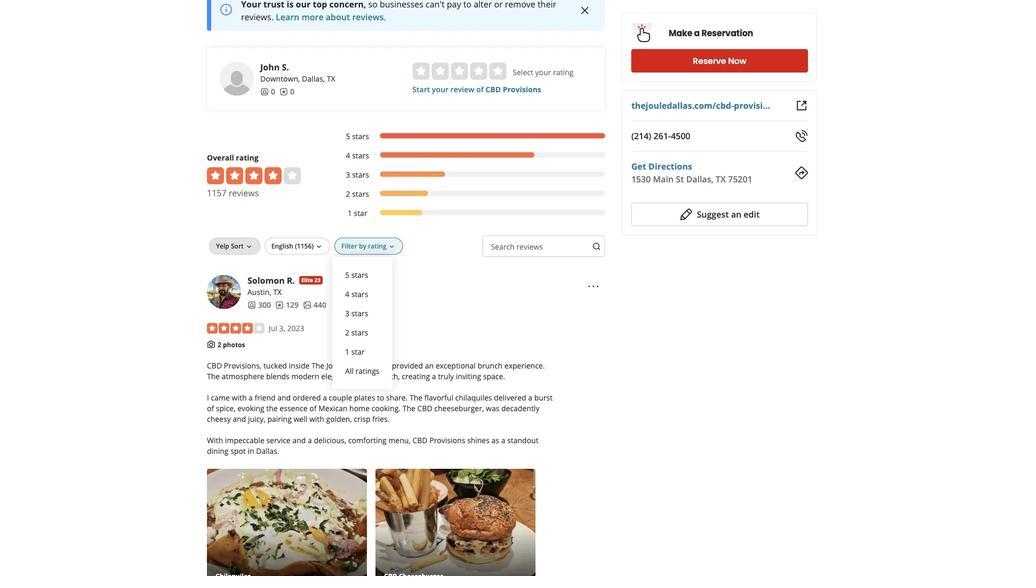 Task type: locate. For each thing, give the bounding box(es) containing it.
0 horizontal spatial tx
[[273, 287, 282, 297]]

4 stars
[[346, 151, 369, 161], [345, 289, 369, 300]]

16 review v2 image down downtown,
[[280, 88, 288, 96]]

1 vertical spatial dallas,
[[687, 173, 714, 185]]

1 vertical spatial 4
[[345, 289, 350, 300]]

1 vertical spatial reviews element
[[275, 300, 299, 310]]

to
[[464, 0, 472, 10], [377, 393, 384, 403]]

rating left 16 chevron down v2 image
[[368, 242, 387, 250]]

1 horizontal spatial tx
[[327, 74, 335, 84]]

cbd inside cbd provisions, tucked inside the joule hotel, dallas, provided an exceptional brunch experience. the atmosphere blends modern elegance with warmth, creating a truly inviting space.
[[207, 361, 222, 371]]

stars inside 2 stars button
[[352, 328, 369, 338]]

2 stars down "3 stars" button
[[345, 328, 369, 338]]

star up hotel,
[[352, 347, 365, 357]]

0 vertical spatial 4
[[346, 151, 350, 161]]

(214) 261-4500
[[632, 130, 691, 142]]

an inside button
[[732, 209, 742, 220]]

service
[[267, 435, 291, 445]]

1 vertical spatial 4 star rating image
[[207, 323, 265, 334]]

reviews right search
[[517, 242, 543, 252]]

cbd down flavorful at bottom
[[418, 403, 433, 413]]

provisions down select
[[503, 84, 542, 95]]

provisions left shines
[[430, 435, 466, 445]]

solomon r. link
[[248, 275, 295, 286]]

16 review v2 image left 129
[[275, 301, 284, 310]]

0 horizontal spatial provisions
[[430, 435, 466, 445]]

2 16 chevron down v2 image from the left
[[315, 243, 323, 251]]

1
[[348, 208, 352, 218], [345, 347, 350, 357]]

standout
[[508, 435, 539, 445]]

your right start at the left top
[[432, 84, 449, 95]]

cbd down "16 camera v2" 'image'
[[207, 361, 222, 371]]

stars inside filter reviews by 2 stars rating element
[[352, 189, 369, 199]]

friend
[[255, 393, 276, 403]]

a left truly
[[432, 371, 436, 381]]

rating inside popup button
[[368, 242, 387, 250]]

2 horizontal spatial tx
[[716, 173, 726, 185]]

of down the i
[[207, 403, 214, 413]]

elite 23 austin, tx
[[248, 277, 321, 297]]

4 stars inside 'element'
[[346, 151, 369, 161]]

1 vertical spatial star
[[352, 347, 365, 357]]

4 stars for filter reviews by 4 stars rating 'element'
[[346, 151, 369, 161]]

your for select
[[536, 67, 552, 78]]

reviews. left learn
[[241, 11, 274, 23]]

the right share.
[[410, 393, 423, 403]]

0 vertical spatial your
[[536, 67, 552, 78]]

1 vertical spatial 5 stars
[[345, 270, 369, 280]]

2 inside 2 stars button
[[345, 328, 350, 338]]

4 star rating image up 1157 reviews
[[207, 167, 301, 185]]

stars for 2 stars button
[[352, 328, 369, 338]]

close image
[[579, 4, 592, 17]]

2 vertical spatial and
[[293, 435, 306, 445]]

get directions 1530 main st dallas, tx 75201
[[632, 161, 753, 185]]

2 stars button
[[341, 323, 384, 343]]

fries.
[[373, 414, 390, 424]]

rating element
[[413, 63, 507, 80]]

jul 3, 2023
[[269, 324, 305, 334]]

well
[[294, 414, 308, 424]]

1 vertical spatial with
[[232, 393, 247, 403]]

star inside button
[[352, 347, 365, 357]]

photo of solomon r. image
[[207, 275, 241, 309]]

24 directions v2 image
[[796, 167, 809, 179]]

dallas, right 'st'
[[687, 173, 714, 185]]

0 horizontal spatial 16 chevron down v2 image
[[245, 243, 253, 251]]

0 vertical spatial 5 stars
[[346, 131, 369, 142]]

reviews element containing 129
[[275, 300, 299, 310]]

2 horizontal spatial of
[[477, 84, 484, 95]]

1 16 chevron down v2 image from the left
[[245, 243, 253, 251]]

a right as
[[502, 435, 506, 445]]

24 external link v2 image
[[796, 99, 809, 112]]

cbd inside i came with a friend and ordered a couple plates to share. the flavorful chilaquiles delivered a burst of spice, evoking the essence of mexican home cooking. the cbd cheeseburger, was decadently cheesy and juicy, pairing well with golden, crisp fries.
[[418, 403, 433, 413]]

plates
[[354, 393, 375, 403]]

4 stars for '4 stars' button in the left of the page
[[345, 289, 369, 300]]

and down evoking
[[233, 414, 246, 424]]

2 vertical spatial tx
[[273, 287, 282, 297]]

0 vertical spatial an
[[732, 209, 742, 220]]

decadently
[[502, 403, 540, 413]]

shines
[[468, 435, 490, 445]]

tx
[[327, 74, 335, 84], [716, 173, 726, 185], [273, 287, 282, 297]]

0 horizontal spatial and
[[233, 414, 246, 424]]

16 camera v2 image
[[207, 340, 216, 349]]

1 up hotel,
[[345, 347, 350, 357]]

rating right select
[[553, 67, 574, 78]]

select
[[513, 67, 534, 78]]

home
[[350, 403, 370, 413]]

0 vertical spatial to
[[464, 0, 472, 10]]

your right select
[[536, 67, 552, 78]]

1 horizontal spatial your
[[536, 67, 552, 78]]

1 horizontal spatial reviews
[[517, 242, 543, 252]]

elegance
[[321, 371, 352, 381]]

2 up filter
[[346, 189, 350, 199]]

with inside cbd provisions, tucked inside the joule hotel, dallas, provided an exceptional brunch experience. the atmosphere blends modern elegance with warmth, creating a truly inviting space.
[[354, 371, 369, 381]]

with up evoking
[[232, 393, 247, 403]]

tx inside elite 23 austin, tx
[[273, 287, 282, 297]]

to up "cooking."
[[377, 393, 384, 403]]

2 horizontal spatial dallas,
[[687, 173, 714, 185]]

16 friends v2 image
[[260, 88, 269, 96]]

0 vertical spatial 2 stars
[[346, 189, 369, 199]]

star up by
[[354, 208, 368, 218]]

inviting
[[456, 371, 481, 381]]

essence
[[280, 403, 308, 413]]

1 up filter
[[348, 208, 352, 218]]

2 horizontal spatial with
[[354, 371, 369, 381]]

with right "well"
[[310, 414, 324, 424]]

friends element for john s.
[[260, 86, 275, 97]]

yelp sort
[[216, 242, 244, 250]]

an up creating
[[425, 361, 434, 371]]

the down share.
[[403, 403, 416, 413]]

a right make
[[695, 27, 700, 39]]

1 vertical spatial reviews
[[517, 242, 543, 252]]

3 inside button
[[345, 309, 350, 319]]

3 stars inside button
[[345, 309, 369, 319]]

friends element down austin,
[[248, 300, 271, 310]]

cbd inside with impeccable service and a delicious, comforting menu, cbd provisions shines as a standout dining spot in dallas.
[[413, 435, 428, 445]]

reviews element down downtown,
[[280, 86, 295, 97]]

None radio
[[413, 63, 430, 80]]

0 vertical spatial 16 review v2 image
[[280, 88, 288, 96]]

5 stars inside button
[[345, 270, 369, 280]]

start
[[413, 84, 430, 95]]

atmosphere
[[222, 371, 264, 381]]

friends element down downtown,
[[260, 86, 275, 97]]

1 star up hotel,
[[345, 347, 365, 357]]

a
[[695, 27, 700, 39], [432, 371, 436, 381], [249, 393, 253, 403], [323, 393, 327, 403], [529, 393, 533, 403], [308, 435, 312, 445], [502, 435, 506, 445]]

to inside i came with a friend and ordered a couple plates to share. the flavorful chilaquiles delivered a burst of spice, evoking the essence of mexican home cooking. the cbd cheeseburger, was decadently cheesy and juicy, pairing well with golden, crisp fries.
[[377, 393, 384, 403]]

crisp
[[354, 414, 371, 424]]

golden,
[[326, 414, 352, 424]]

4 for '4 stars' button in the left of the page
[[345, 289, 350, 300]]

1 vertical spatial rating
[[236, 153, 259, 163]]

tx left 75201
[[716, 173, 726, 185]]

your for start
[[432, 84, 449, 95]]

16 photos v2 image
[[303, 301, 312, 310]]

2 right "16 camera v2" 'image'
[[218, 340, 221, 349]]

1 vertical spatial 3 stars
[[345, 309, 369, 319]]

  text field
[[483, 236, 606, 257]]

2 inside filter reviews by 2 stars rating element
[[346, 189, 350, 199]]

provisions inside with impeccable service and a delicious, comforting menu, cbd provisions shines as a standout dining spot in dallas.
[[430, 435, 466, 445]]

1 vertical spatial 5
[[345, 270, 350, 280]]

experience.
[[505, 361, 545, 371]]

0 vertical spatial 3 stars
[[346, 170, 369, 180]]

photos element
[[303, 300, 327, 310]]

0 vertical spatial star
[[354, 208, 368, 218]]

1 horizontal spatial and
[[278, 393, 291, 403]]

16 review v2 image
[[280, 88, 288, 96], [275, 301, 284, 310]]

friends element for solomon r.
[[248, 300, 271, 310]]

5 inside button
[[345, 270, 350, 280]]

an
[[732, 209, 742, 220], [425, 361, 434, 371]]

stars for filter reviews by 4 stars rating 'element'
[[352, 151, 369, 161]]

english (1156)
[[272, 242, 314, 250]]

menu image
[[587, 280, 600, 293]]

4 stars inside button
[[345, 289, 369, 300]]

1 horizontal spatial rating
[[368, 242, 387, 250]]

0 horizontal spatial reviews.
[[241, 11, 274, 23]]

0 vertical spatial friends element
[[260, 86, 275, 97]]

1 horizontal spatial reviews.
[[352, 11, 386, 23]]

1 vertical spatial 2
[[345, 328, 350, 338]]

2 4 star rating image from the top
[[207, 323, 265, 334]]

0 right 16 friends v2 image
[[271, 87, 275, 97]]

0
[[271, 87, 275, 97], [290, 87, 295, 97]]

24 pencil v2 image
[[680, 208, 693, 221]]

with down hotel,
[[354, 371, 369, 381]]

spot
[[231, 446, 246, 456]]

2 up 1 star button
[[345, 328, 350, 338]]

5 for 5 stars button
[[345, 270, 350, 280]]

and right service at the left of the page
[[293, 435, 306, 445]]

0 vertical spatial 1 star
[[348, 208, 368, 218]]

0 vertical spatial 2
[[346, 189, 350, 199]]

as
[[492, 435, 500, 445]]

2 vertical spatial rating
[[368, 242, 387, 250]]

16 chevron down v2 image for (1156)
[[315, 243, 323, 251]]

4 inside '4 stars' button
[[345, 289, 350, 300]]

2 stars inside button
[[345, 328, 369, 338]]

1 vertical spatial to
[[377, 393, 384, 403]]

0 vertical spatial rating
[[553, 67, 574, 78]]

ratings
[[356, 366, 380, 376]]

1 vertical spatial an
[[425, 361, 434, 371]]

1 4 star rating image from the top
[[207, 167, 301, 185]]

0 horizontal spatial your
[[432, 84, 449, 95]]

dallas, inside get directions 1530 main st dallas, tx 75201
[[687, 173, 714, 185]]

a up evoking
[[249, 393, 253, 403]]

stars inside 5 stars button
[[352, 270, 369, 280]]

more
[[302, 11, 324, 23]]

friends element containing 300
[[248, 300, 271, 310]]

1 vertical spatial 16 review v2 image
[[275, 301, 284, 310]]

0 horizontal spatial with
[[232, 393, 247, 403]]

1 vertical spatial friends element
[[248, 300, 271, 310]]

1 horizontal spatial to
[[464, 0, 472, 10]]

24 info v2 image
[[220, 3, 233, 16]]

inside
[[289, 361, 310, 371]]

2 horizontal spatial and
[[293, 435, 306, 445]]

0 vertical spatial provisions
[[503, 84, 542, 95]]

0 vertical spatial tx
[[327, 74, 335, 84]]

2 vertical spatial dallas,
[[367, 361, 390, 371]]

tx right downtown,
[[327, 74, 335, 84]]

dallas.
[[256, 446, 279, 456]]

the
[[267, 403, 278, 413]]

rating
[[553, 67, 574, 78], [236, 153, 259, 163], [368, 242, 387, 250]]

dallas, right downtown,
[[302, 74, 325, 84]]

alter
[[474, 0, 492, 10]]

dallas, inside john s. downtown, dallas, tx
[[302, 74, 325, 84]]

of right review
[[477, 84, 484, 95]]

16 chevron down v2 image inside english (1156) dropdown button
[[315, 243, 323, 251]]

so
[[369, 0, 378, 10]]

0 inside reviews element
[[290, 87, 295, 97]]

0 horizontal spatial to
[[377, 393, 384, 403]]

cheeseburger,
[[435, 403, 484, 413]]

reviews element containing 0
[[280, 86, 295, 97]]

2 horizontal spatial rating
[[553, 67, 574, 78]]

reserve now link
[[632, 49, 809, 73]]

1 inside button
[[345, 347, 350, 357]]

about
[[326, 11, 350, 23]]

0 down downtown,
[[290, 87, 295, 97]]

tx down solomon r. link
[[273, 287, 282, 297]]

star for 1 star button
[[352, 347, 365, 357]]

delivered
[[494, 393, 527, 403]]

an left edit
[[732, 209, 742, 220]]

thejouledallas.com/cbd-
[[632, 100, 734, 111]]

and up essence
[[278, 393, 291, 403]]

delicious,
[[314, 435, 347, 445]]

0 vertical spatial reviews element
[[280, 86, 295, 97]]

1 vertical spatial provisions
[[430, 435, 466, 445]]

0 vertical spatial with
[[354, 371, 369, 381]]

4
[[346, 151, 350, 161], [345, 289, 350, 300]]

16 chevron down v2 image right (1156) on the top left of the page
[[315, 243, 323, 251]]

300
[[258, 300, 271, 310]]

stars inside "filter reviews by 5 stars rating" element
[[352, 131, 369, 142]]

0 horizontal spatial dallas,
[[302, 74, 325, 84]]

creating
[[402, 371, 430, 381]]

4 stars button
[[341, 285, 384, 304]]

0 horizontal spatial an
[[425, 361, 434, 371]]

warmth,
[[371, 371, 400, 381]]

2 0 from the left
[[290, 87, 295, 97]]

friends element
[[260, 86, 275, 97], [248, 300, 271, 310]]

reviews for search reviews
[[517, 242, 543, 252]]

0 vertical spatial 5
[[346, 131, 350, 142]]

stars inside filter reviews by 3 stars rating element
[[352, 170, 369, 180]]

1 horizontal spatial an
[[732, 209, 742, 220]]

0 vertical spatial 4 stars
[[346, 151, 369, 161]]

reviews right 1157
[[229, 187, 259, 199]]

16 chevron down v2 image right sort
[[245, 243, 253, 251]]

4500
[[671, 130, 691, 142]]

2 stars up by
[[346, 189, 369, 199]]

search
[[491, 242, 515, 252]]

0 horizontal spatial reviews
[[229, 187, 259, 199]]

stars
[[352, 131, 369, 142], [352, 151, 369, 161], [352, 170, 369, 180], [352, 189, 369, 199], [352, 270, 369, 280], [352, 289, 369, 300], [352, 309, 369, 319], [352, 328, 369, 338]]

0 vertical spatial reviews
[[229, 187, 259, 199]]

1 vertical spatial tx
[[716, 173, 726, 185]]

3 for "3 stars" button
[[345, 309, 350, 319]]

1 vertical spatial 2 stars
[[345, 328, 369, 338]]

of down "ordered"
[[310, 403, 317, 413]]

reservation
[[702, 27, 754, 39]]

None radio
[[432, 63, 449, 80], [451, 63, 468, 80], [470, 63, 487, 80], [490, 63, 507, 80], [432, 63, 449, 80], [451, 63, 468, 80], [470, 63, 487, 80], [490, 63, 507, 80]]

1 vertical spatial and
[[233, 414, 246, 424]]

reviews
[[229, 187, 259, 199], [517, 242, 543, 252]]

4 star rating image
[[207, 167, 301, 185], [207, 323, 265, 334]]

rating right the overall
[[236, 153, 259, 163]]

0 horizontal spatial rating
[[236, 153, 259, 163]]

reviews. down so
[[352, 11, 386, 23]]

1 vertical spatial your
[[432, 84, 449, 95]]

stars inside "3 stars" button
[[352, 309, 369, 319]]

reviews element down elite 23 austin, tx at the left of page
[[275, 300, 299, 310]]

dallas, inside cbd provisions, tucked inside the joule hotel, dallas, provided an exceptional brunch experience. the atmosphere blends modern elegance with warmth, creating a truly inviting space.
[[367, 361, 390, 371]]

thejouledallas.com/cbd-provisi… link
[[632, 100, 771, 111]]

dallas, up warmth,
[[367, 361, 390, 371]]

1 star button
[[341, 343, 384, 362]]

75201
[[729, 173, 753, 185]]

reviews element
[[280, 86, 295, 97], [275, 300, 299, 310]]

1 horizontal spatial 16 chevron down v2 image
[[315, 243, 323, 251]]

23
[[315, 277, 321, 284]]

0 horizontal spatial of
[[207, 403, 214, 413]]

1 vertical spatial 3
[[345, 309, 350, 319]]

1 vertical spatial 1
[[345, 347, 350, 357]]

make a reservation
[[669, 27, 754, 39]]

2 vertical spatial with
[[310, 414, 324, 424]]

photo of john s. image
[[220, 62, 254, 96]]

to right pay
[[464, 0, 472, 10]]

16 chevron down v2 image inside yelp sort popup button
[[245, 243, 253, 251]]

cbd right review
[[486, 84, 501, 95]]

0 vertical spatial 3
[[346, 170, 350, 180]]

cbd right the menu,
[[413, 435, 428, 445]]

1 horizontal spatial 0
[[290, 87, 295, 97]]

filter reviews by 1 star rating element
[[335, 208, 606, 219]]

yelp
[[216, 242, 229, 250]]

2
[[346, 189, 350, 199], [345, 328, 350, 338], [218, 340, 221, 349]]

1 vertical spatial 1 star
[[345, 347, 365, 357]]

0 vertical spatial dallas,
[[302, 74, 325, 84]]

4 inside filter reviews by 4 stars rating 'element'
[[346, 151, 350, 161]]

0 horizontal spatial 0
[[271, 87, 275, 97]]

brunch
[[478, 361, 503, 371]]

your
[[536, 67, 552, 78], [432, 84, 449, 95]]

a left burst
[[529, 393, 533, 403]]

1 horizontal spatial dallas,
[[367, 361, 390, 371]]

dallas,
[[302, 74, 325, 84], [687, 173, 714, 185], [367, 361, 390, 371]]

learn more about reviews. link
[[276, 11, 386, 23]]

tucked
[[264, 361, 287, 371]]

1 star inside button
[[345, 347, 365, 357]]

edit
[[744, 209, 760, 220]]

16 chevron down v2 image
[[245, 243, 253, 251], [315, 243, 323, 251]]

stars inside filter reviews by 4 stars rating 'element'
[[352, 151, 369, 161]]

cbd
[[486, 84, 501, 95], [207, 361, 222, 371], [418, 403, 433, 413], [413, 435, 428, 445]]

1 vertical spatial 4 stars
[[345, 289, 369, 300]]

1 0 from the left
[[271, 87, 275, 97]]

st
[[676, 173, 684, 185]]

0 vertical spatial 1
[[348, 208, 352, 218]]

4 star rating image up 'photos'
[[207, 323, 265, 334]]

blends
[[266, 371, 290, 381]]

(no rating) image
[[413, 63, 507, 80]]

1 star for filter reviews by 1 star rating element
[[348, 208, 368, 218]]

2 stars for 2 stars button
[[345, 328, 369, 338]]

1 star up by
[[348, 208, 368, 218]]

learn
[[276, 11, 300, 23]]

provisions
[[503, 84, 542, 95], [430, 435, 466, 445]]

1 reviews. from the left
[[241, 11, 274, 23]]

juicy,
[[248, 414, 266, 424]]

a inside cbd provisions, tucked inside the joule hotel, dallas, provided an exceptional brunch experience. the atmosphere blends modern elegance with warmth, creating a truly inviting space.
[[432, 371, 436, 381]]

stars inside '4 stars' button
[[352, 289, 369, 300]]

to inside "so businesses can't pay to alter or remove their reviews."
[[464, 0, 472, 10]]

0 vertical spatial 4 star rating image
[[207, 167, 301, 185]]

friends element containing 0
[[260, 86, 275, 97]]



Task type: vqa. For each thing, say whether or not it's contained in the screenshot.
4.8 at the top left of the page
no



Task type: describe. For each thing, give the bounding box(es) containing it.
provisions,
[[224, 361, 262, 371]]

cheesy
[[207, 414, 231, 424]]

1157
[[207, 187, 227, 199]]

spice,
[[216, 403, 236, 413]]

0 for "16 review v2" icon associated with john s.
[[290, 87, 295, 97]]

photos
[[223, 340, 245, 349]]

search reviews
[[491, 242, 543, 252]]

or
[[494, 0, 503, 10]]

tx inside get directions 1530 main st dallas, tx 75201
[[716, 173, 726, 185]]

info alert
[[207, 0, 606, 31]]

(214)
[[632, 130, 652, 142]]

2 reviews. from the left
[[352, 11, 386, 23]]

(1156)
[[295, 242, 314, 250]]

get directions link
[[632, 161, 693, 172]]

cbd provisions, tucked inside the joule hotel, dallas, provided an exceptional brunch experience. the atmosphere blends modern elegance with warmth, creating a truly inviting space.
[[207, 361, 545, 381]]

reviews for 1157 reviews
[[229, 187, 259, 199]]

stars for "3 stars" button
[[352, 309, 369, 319]]

can't
[[426, 0, 445, 10]]

star for filter reviews by 1 star rating element
[[354, 208, 368, 218]]

filter reviews by 4 stars rating element
[[335, 150, 606, 161]]

2 photos
[[218, 340, 245, 349]]

the up the i
[[207, 371, 220, 381]]

provided
[[392, 361, 423, 371]]

a left delicious,
[[308, 435, 312, 445]]

i came with a friend and ordered a couple plates to share. the flavorful chilaquiles delivered a burst of spice, evoking the essence of mexican home cooking. the cbd cheeseburger, was decadently cheesy and juicy, pairing well with golden, crisp fries.
[[207, 393, 553, 424]]

2 for 2 stars button
[[345, 328, 350, 338]]

suggest an edit button
[[632, 203, 809, 226]]

16 friends v2 image
[[248, 301, 256, 310]]

5 stars for 5 stars button
[[345, 270, 369, 280]]

english
[[272, 242, 294, 250]]

pay
[[447, 0, 461, 10]]

i
[[207, 393, 209, 403]]

0 for 16 friends v2 image
[[271, 87, 275, 97]]

ordered
[[293, 393, 321, 403]]

the up modern
[[312, 361, 325, 371]]

rating for select your rating
[[553, 67, 574, 78]]

review
[[451, 84, 475, 95]]

austin,
[[248, 287, 271, 297]]

directions
[[649, 161, 693, 172]]

all ratings
[[345, 366, 380, 376]]

1 horizontal spatial of
[[310, 403, 317, 413]]

reviews element for john s.
[[280, 86, 295, 97]]

5 for "filter reviews by 5 stars rating" element
[[346, 131, 350, 142]]

16 review v2 image for john s.
[[280, 88, 288, 96]]

filter reviews by 5 stars rating element
[[335, 131, 606, 142]]

16 review v2 image for solomon r.
[[275, 301, 284, 310]]

4 for filter reviews by 4 stars rating 'element'
[[346, 151, 350, 161]]

so businesses can't pay to alter or remove their reviews.
[[241, 0, 557, 23]]

stars for filter reviews by 2 stars rating element
[[352, 189, 369, 199]]

joule
[[327, 361, 344, 371]]

16 chevron down v2 image
[[388, 243, 396, 251]]

reviews. inside "so businesses can't pay to alter or remove their reviews."
[[241, 11, 274, 23]]

filter reviews by 2 stars rating element
[[335, 189, 606, 199]]

3 stars for filter reviews by 3 stars rating element
[[346, 170, 369, 180]]

a up mexican
[[323, 393, 327, 403]]

filter by rating button
[[335, 238, 403, 255]]

s.
[[282, 61, 289, 73]]

filter reviews by 3 stars rating element
[[335, 170, 606, 180]]

1 horizontal spatial provisions
[[503, 84, 542, 95]]

filter by rating
[[342, 242, 387, 250]]

3 for filter reviews by 3 stars rating element
[[346, 170, 350, 180]]

16 chevron down v2 image for sort
[[245, 243, 253, 251]]

suggest an edit
[[697, 209, 760, 220]]

0 vertical spatial and
[[278, 393, 291, 403]]

stars for filter reviews by 3 stars rating element
[[352, 170, 369, 180]]

reserve
[[693, 55, 727, 67]]

rating for filter by rating
[[368, 242, 387, 250]]

share.
[[386, 393, 408, 403]]

dining
[[207, 446, 229, 456]]

hotel,
[[346, 361, 365, 371]]

comforting
[[348, 435, 387, 445]]

menu,
[[389, 435, 411, 445]]

flavorful
[[425, 393, 454, 403]]

24 phone v2 image
[[796, 130, 809, 143]]

5 stars for "filter reviews by 5 stars rating" element
[[346, 131, 369, 142]]

1 for filter reviews by 1 star rating element
[[348, 208, 352, 218]]

1 star for 1 star button
[[345, 347, 365, 357]]

5 stars button
[[341, 266, 384, 285]]

mexican
[[319, 403, 348, 413]]

in
[[248, 446, 254, 456]]

stars for 5 stars button
[[352, 270, 369, 280]]

4 star rating image for 1157 reviews
[[207, 167, 301, 185]]

129
[[286, 300, 299, 310]]

truly
[[438, 371, 454, 381]]

learn more about reviews.
[[276, 11, 386, 23]]

solomon
[[248, 275, 285, 286]]

overall rating
[[207, 153, 259, 163]]

remove
[[505, 0, 536, 10]]

start your review of cbd provisions
[[413, 84, 542, 95]]

an inside cbd provisions, tucked inside the joule hotel, dallas, provided an exceptional brunch experience. the atmosphere blends modern elegance with warmth, creating a truly inviting space.
[[425, 361, 434, 371]]

provisi…
[[734, 100, 771, 111]]

cooking.
[[372, 403, 401, 413]]

reserve now
[[693, 55, 747, 67]]

2 for filter reviews by 2 stars rating element
[[346, 189, 350, 199]]

filter
[[342, 242, 358, 250]]

2 vertical spatial 2
[[218, 340, 221, 349]]

suggest
[[697, 209, 729, 220]]

r.
[[287, 275, 295, 286]]

stars for "filter reviews by 5 stars rating" element
[[352, 131, 369, 142]]

search image
[[593, 242, 601, 251]]

tx inside john s. downtown, dallas, tx
[[327, 74, 335, 84]]

3 stars button
[[341, 304, 384, 323]]

make
[[669, 27, 693, 39]]

by
[[359, 242, 367, 250]]

3 stars for "3 stars" button
[[345, 309, 369, 319]]

sort
[[231, 242, 244, 250]]

solomon r.
[[248, 275, 295, 286]]

3,
[[279, 324, 286, 334]]

reviews element for solomon r.
[[275, 300, 299, 310]]

with impeccable service and a delicious, comforting menu, cbd provisions shines as a standout dining spot in dallas.
[[207, 435, 539, 456]]

exceptional
[[436, 361, 476, 371]]

and inside with impeccable service and a delicious, comforting menu, cbd provisions shines as a standout dining spot in dallas.
[[293, 435, 306, 445]]

440
[[314, 300, 327, 310]]

stars for '4 stars' button in the left of the page
[[352, 289, 369, 300]]

1 horizontal spatial with
[[310, 414, 324, 424]]

4 star rating image for jul 3, 2023
[[207, 323, 265, 334]]

jul
[[269, 324, 277, 334]]

evoking
[[238, 403, 265, 413]]

1 for 1 star button
[[345, 347, 350, 357]]

main
[[653, 173, 674, 185]]

2 stars for filter reviews by 2 stars rating element
[[346, 189, 369, 199]]

chilaquiles
[[456, 393, 492, 403]]

get
[[632, 161, 647, 172]]

select your rating
[[513, 67, 574, 78]]



